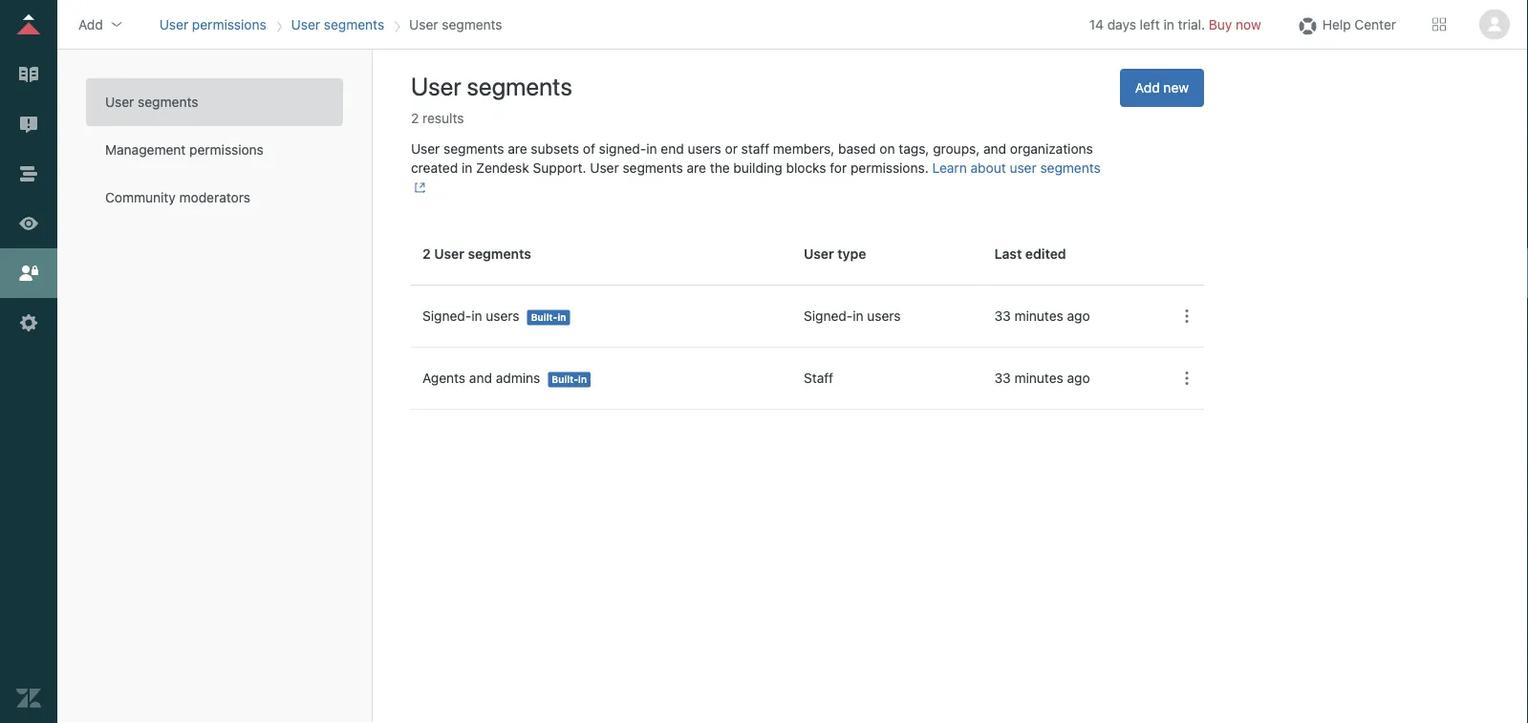Task type: locate. For each thing, give the bounding box(es) containing it.
end
[[661, 141, 684, 157]]

1 signed-in users from the left
[[423, 308, 520, 324]]

permissions.
[[851, 160, 929, 176]]

1 horizontal spatial and
[[984, 141, 1007, 157]]

2 down (opens in a new tab) image
[[423, 246, 431, 262]]

built-
[[531, 312, 558, 323], [552, 374, 578, 385]]

1 horizontal spatial add
[[1136, 80, 1160, 96]]

users
[[688, 141, 722, 157], [486, 308, 520, 324], [867, 308, 901, 324]]

ago for staff
[[1067, 371, 1090, 386]]

community moderators
[[105, 190, 250, 206]]

0 horizontal spatial and
[[469, 371, 492, 386]]

and
[[984, 141, 1007, 157], [469, 371, 492, 386]]

0 horizontal spatial add
[[78, 16, 103, 32]]

33 minutes ago
[[995, 308, 1090, 324], [995, 371, 1090, 386]]

left
[[1140, 16, 1160, 32]]

user permissions
[[159, 16, 266, 32]]

2
[[411, 111, 419, 126], [423, 246, 431, 262]]

zendesk image
[[16, 686, 41, 711]]

groups,
[[933, 141, 980, 157]]

are
[[508, 141, 527, 157], [687, 160, 706, 176]]

1 vertical spatial permissions
[[189, 142, 264, 158]]

1 vertical spatial 33
[[995, 371, 1011, 386]]

built- for signed-in users
[[531, 312, 558, 323]]

last
[[995, 246, 1022, 262]]

in
[[1164, 16, 1175, 32], [647, 141, 657, 157], [462, 160, 473, 176], [472, 308, 482, 324], [853, 308, 864, 324], [558, 312, 566, 323], [578, 374, 587, 385]]

help center button
[[1290, 10, 1402, 39]]

0 vertical spatial ago
[[1067, 308, 1090, 324]]

1 horizontal spatial are
[[687, 160, 706, 176]]

2 horizontal spatial users
[[867, 308, 901, 324]]

user up management
[[105, 94, 134, 110]]

signed-in users down 2 user segments
[[423, 308, 520, 324]]

0 vertical spatial add
[[78, 16, 103, 32]]

user permissions image
[[16, 261, 41, 286]]

0 vertical spatial minutes
[[1015, 308, 1064, 324]]

admins
[[496, 371, 540, 386]]

1 33 minutes ago from the top
[[995, 308, 1090, 324]]

user down 'of'
[[590, 160, 619, 176]]

1 vertical spatial built-in
[[552, 374, 587, 385]]

add
[[78, 16, 103, 32], [1136, 80, 1160, 96]]

14
[[1090, 16, 1104, 32]]

0 horizontal spatial users
[[486, 308, 520, 324]]

user up 'created'
[[411, 141, 440, 157]]

1 33 from the top
[[995, 308, 1011, 324]]

add inside 'popup button'
[[78, 16, 103, 32]]

user right add 'popup button'
[[159, 16, 188, 32]]

0 vertical spatial are
[[508, 141, 527, 157]]

0 vertical spatial 33
[[995, 308, 1011, 324]]

edited
[[1026, 246, 1067, 262]]

users inside user segments are subsets of signed-in end users or staff members, based on tags, groups, and organizations created in zendesk support. user segments are the building blocks for permissions.
[[688, 141, 722, 157]]

2 left results
[[411, 111, 419, 126]]

2 minutes from the top
[[1015, 371, 1064, 386]]

and up about
[[984, 141, 1007, 157]]

user down 'created'
[[434, 246, 465, 262]]

0 vertical spatial and
[[984, 141, 1007, 157]]

segments inside 'learn about user segments' link
[[1041, 160, 1101, 176]]

1 horizontal spatial 2
[[423, 246, 431, 262]]

navigation containing user permissions
[[156, 10, 506, 39]]

last edited
[[995, 246, 1067, 262]]

zendesk products image
[[1433, 18, 1446, 31]]

1 vertical spatial add
[[1136, 80, 1160, 96]]

0 horizontal spatial 2
[[411, 111, 419, 126]]

built-in up admins
[[531, 312, 566, 323]]

33 minutes ago for signed-in users
[[995, 308, 1090, 324]]

user
[[1010, 160, 1037, 176]]

33 for staff
[[995, 371, 1011, 386]]

signed-in users down type
[[804, 308, 901, 324]]

and right agents
[[469, 371, 492, 386]]

members,
[[773, 141, 835, 157]]

1 vertical spatial 2
[[423, 246, 431, 262]]

minutes for staff
[[1015, 371, 1064, 386]]

14 days left in trial. buy now
[[1090, 16, 1262, 32]]

1 horizontal spatial signed-
[[804, 308, 853, 324]]

built- right admins
[[552, 374, 578, 385]]

user segments
[[291, 16, 384, 32], [409, 16, 502, 32], [411, 72, 572, 101], [105, 94, 198, 110]]

2 33 from the top
[[995, 371, 1011, 386]]

33 for signed-in users
[[995, 308, 1011, 324]]

0 vertical spatial built-
[[531, 312, 558, 323]]

signed-in users
[[423, 308, 520, 324], [804, 308, 901, 324]]

2 ago from the top
[[1067, 371, 1090, 386]]

user left type
[[804, 246, 834, 262]]

1 vertical spatial built-
[[552, 374, 578, 385]]

user segments link
[[291, 16, 384, 32]]

0 vertical spatial built-in
[[531, 312, 566, 323]]

signed- up agents
[[423, 308, 472, 324]]

2 33 minutes ago from the top
[[995, 371, 1090, 386]]

user segments are subsets of signed-in end users or staff members, based on tags, groups, and organizations created in zendesk support. user segments are the building blocks for permissions.
[[411, 141, 1093, 176]]

built-in
[[531, 312, 566, 323], [552, 374, 587, 385]]

signed-
[[423, 308, 472, 324], [804, 308, 853, 324]]

subsets
[[531, 141, 579, 157]]

1 vertical spatial and
[[469, 371, 492, 386]]

33
[[995, 308, 1011, 324], [995, 371, 1011, 386]]

1 vertical spatial are
[[687, 160, 706, 176]]

trial.
[[1178, 16, 1206, 32]]

are up the zendesk
[[508, 141, 527, 157]]

organizations
[[1010, 141, 1093, 157]]

33 minutes ago for staff
[[995, 371, 1090, 386]]

0 vertical spatial 2
[[411, 111, 419, 126]]

staff
[[742, 141, 770, 157]]

arrange content image
[[16, 162, 41, 186]]

built- for agents and admins
[[552, 374, 578, 385]]

built-in for admins
[[552, 374, 587, 385]]

user type
[[804, 246, 866, 262]]

add inside "button"
[[1136, 80, 1160, 96]]

permissions
[[192, 16, 266, 32], [189, 142, 264, 158]]

community
[[105, 190, 176, 206]]

1 horizontal spatial users
[[688, 141, 722, 157]]

support.
[[533, 160, 587, 176]]

blocks
[[786, 160, 826, 176]]

signed- down user type
[[804, 308, 853, 324]]

add button
[[73, 10, 130, 39]]

tags,
[[899, 141, 930, 157]]

moderate content image
[[16, 112, 41, 137]]

1 horizontal spatial signed-in users
[[804, 308, 901, 324]]

0 vertical spatial 33 minutes ago
[[995, 308, 1090, 324]]

built-in right admins
[[552, 374, 587, 385]]

0 horizontal spatial signed-
[[423, 308, 472, 324]]

1 minutes from the top
[[1015, 308, 1064, 324]]

minutes
[[1015, 308, 1064, 324], [1015, 371, 1064, 386]]

segments
[[324, 16, 384, 32], [442, 16, 502, 32], [467, 72, 572, 101], [138, 94, 198, 110], [444, 141, 504, 157], [623, 160, 683, 176], [1041, 160, 1101, 176], [468, 246, 531, 262]]

1 vertical spatial 33 minutes ago
[[995, 371, 1090, 386]]

are left the
[[687, 160, 706, 176]]

built- up admins
[[531, 312, 558, 323]]

2 results
[[411, 111, 464, 126]]

1 ago from the top
[[1067, 308, 1090, 324]]

0 horizontal spatial signed-in users
[[423, 308, 520, 324]]

navigation
[[156, 10, 506, 39]]

1 vertical spatial minutes
[[1015, 371, 1064, 386]]

learn about user segments
[[933, 160, 1101, 176]]

user
[[159, 16, 188, 32], [291, 16, 320, 32], [409, 16, 438, 32], [411, 72, 461, 101], [105, 94, 134, 110], [411, 141, 440, 157], [590, 160, 619, 176], [434, 246, 465, 262], [804, 246, 834, 262]]

user permissions link
[[159, 16, 266, 32]]

add for add new
[[1136, 80, 1160, 96]]

2 signed-in users from the left
[[804, 308, 901, 324]]

1 vertical spatial ago
[[1067, 371, 1090, 386]]

based
[[838, 141, 876, 157]]

on
[[880, 141, 895, 157]]

management permissions
[[105, 142, 264, 158]]

ago
[[1067, 308, 1090, 324], [1067, 371, 1090, 386]]

0 vertical spatial permissions
[[192, 16, 266, 32]]

settings image
[[16, 311, 41, 336]]

about
[[971, 160, 1006, 176]]

minutes for signed-in users
[[1015, 308, 1064, 324]]



Task type: vqa. For each thing, say whether or not it's contained in the screenshot.
ninth row from the bottom
no



Task type: describe. For each thing, give the bounding box(es) containing it.
for
[[830, 160, 847, 176]]

now
[[1236, 16, 1262, 32]]

add new
[[1136, 80, 1189, 96]]

learn about user segments link
[[411, 160, 1101, 195]]

user up 2 results
[[411, 72, 461, 101]]

2 user segments
[[423, 246, 531, 262]]

0 horizontal spatial are
[[508, 141, 527, 157]]

agents
[[423, 371, 466, 386]]

building
[[734, 160, 783, 176]]

add for add
[[78, 16, 103, 32]]

user right user segments link
[[409, 16, 438, 32]]

help center
[[1323, 16, 1397, 32]]

buy
[[1209, 16, 1233, 32]]

staff
[[804, 371, 834, 386]]

zendesk
[[476, 160, 529, 176]]

new
[[1164, 80, 1189, 96]]

add new button
[[1120, 69, 1205, 107]]

help
[[1323, 16, 1351, 32]]

days
[[1108, 16, 1137, 32]]

type
[[838, 246, 866, 262]]

1 signed- from the left
[[423, 308, 472, 324]]

the
[[710, 160, 730, 176]]

learn
[[933, 160, 967, 176]]

permissions for user permissions
[[192, 16, 266, 32]]

ago for signed-in users
[[1067, 308, 1090, 324]]

signed-
[[599, 141, 647, 157]]

or
[[725, 141, 738, 157]]

(opens in a new tab) image
[[411, 182, 426, 193]]

management
[[105, 142, 186, 158]]

manage articles image
[[16, 62, 41, 87]]

2 for 2 results
[[411, 111, 419, 126]]

center
[[1355, 16, 1397, 32]]

of
[[583, 141, 595, 157]]

results
[[423, 111, 464, 126]]

and inside user segments are subsets of signed-in end users or staff members, based on tags, groups, and organizations created in zendesk support. user segments are the building blocks for permissions.
[[984, 141, 1007, 157]]

moderators
[[179, 190, 250, 206]]

user right user permissions
[[291, 16, 320, 32]]

2 for 2 user segments
[[423, 246, 431, 262]]

built-in for users
[[531, 312, 566, 323]]

created
[[411, 160, 458, 176]]

customize design image
[[16, 211, 41, 236]]

2 signed- from the left
[[804, 308, 853, 324]]

permissions for management permissions
[[189, 142, 264, 158]]

agents and admins
[[423, 371, 540, 386]]



